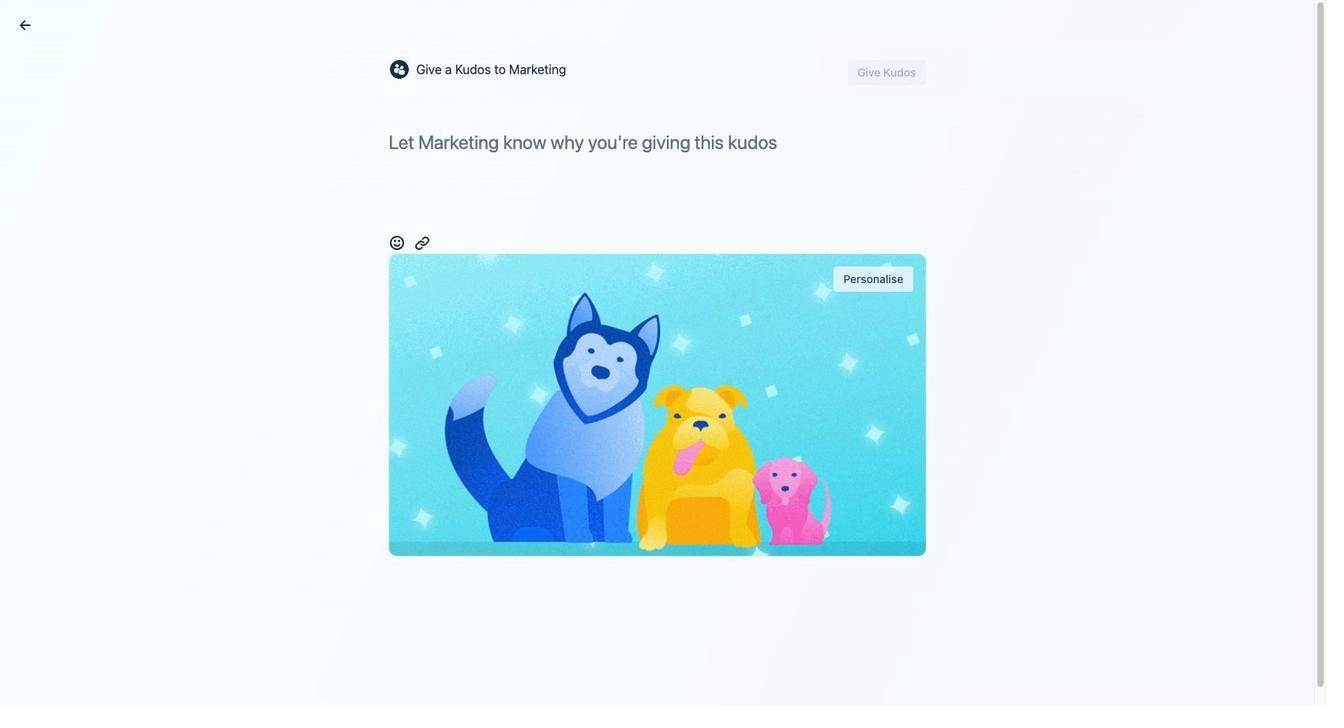 Task type: vqa. For each thing, say whether or not it's contained in the screenshot.
leftmost "LIST"
yes



Task type: locate. For each thing, give the bounding box(es) containing it.
close drawer image
[[16, 16, 35, 35]]

list item
[[435, 9, 500, 34]]

you must be invited or approved by a member to join this team. image
[[490, 415, 503, 427]]

Search field
[[998, 9, 1156, 34]]

list item inside list
[[435, 9, 500, 34]]

list
[[123, 0, 998, 44], [1159, 9, 1317, 34]]

top element
[[9, 0, 998, 44]]

dialog
[[0, 0, 1327, 706]]

None search field
[[998, 9, 1156, 34]]

banner
[[0, 0, 1327, 44]]



Task type: describe. For each thing, give the bounding box(es) containing it.
search image
[[1004, 15, 1017, 28]]

1 horizontal spatial list
[[1159, 9, 1317, 34]]

0 horizontal spatial list
[[123, 0, 998, 44]]



